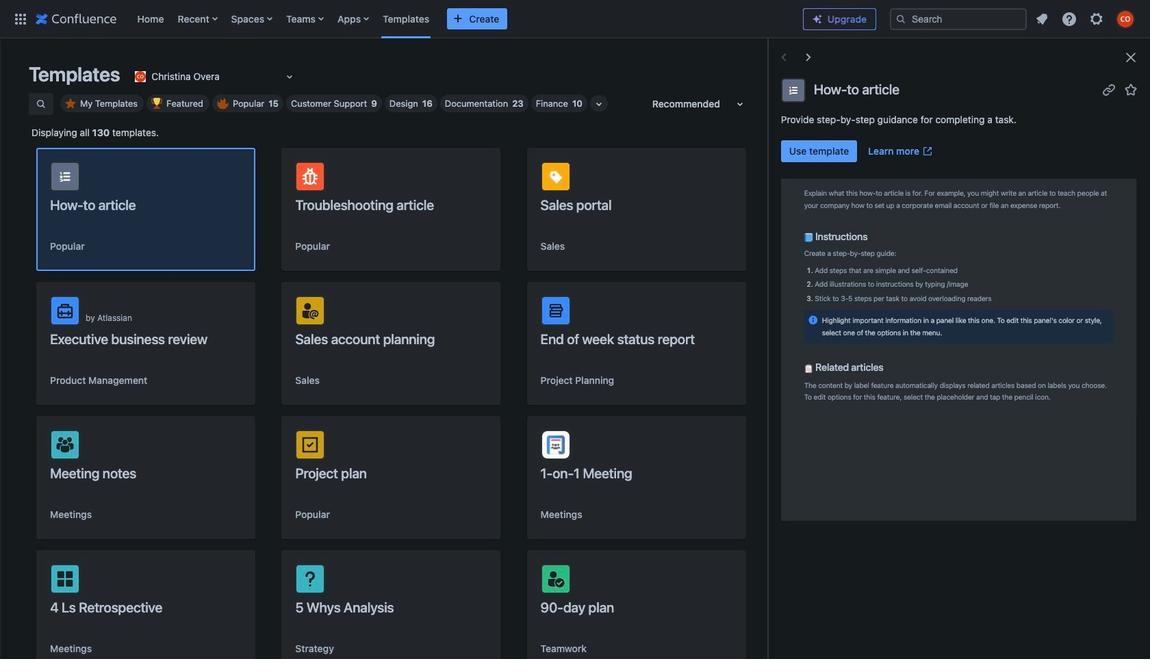 Task type: locate. For each thing, give the bounding box(es) containing it.
appswitcher icon image
[[12, 11, 29, 27]]

more categories image
[[591, 96, 607, 112]]

None text field
[[132, 70, 135, 84]]

share link image
[[1101, 81, 1117, 98]]

list for the appswitcher icon
[[130, 0, 792, 38]]

0 horizontal spatial list
[[130, 0, 792, 38]]

list for the premium image
[[1030, 7, 1142, 31]]

premium image
[[812, 14, 823, 25]]

notification icon image
[[1034, 11, 1050, 27]]

None search field
[[890, 8, 1027, 30]]

1 horizontal spatial list
[[1030, 7, 1142, 31]]

group
[[781, 140, 939, 162]]

banner
[[0, 0, 1150, 41]]

Search field
[[890, 8, 1027, 30]]

list
[[130, 0, 792, 38], [1030, 7, 1142, 31]]

next template image
[[800, 49, 817, 66]]

confluence image
[[36, 11, 117, 27], [36, 11, 117, 27]]



Task type: vqa. For each thing, say whether or not it's contained in the screenshot.
rightmost list
yes



Task type: describe. For each thing, give the bounding box(es) containing it.
close image
[[1123, 49, 1139, 66]]

star how-to article image
[[1123, 81, 1139, 98]]

open image
[[282, 68, 298, 85]]

help icon image
[[1061, 11, 1078, 27]]

global element
[[8, 0, 792, 38]]

open search bar image
[[36, 99, 47, 110]]

settings icon image
[[1088, 11, 1105, 27]]

previous template image
[[775, 49, 792, 66]]

search image
[[895, 13, 906, 24]]



